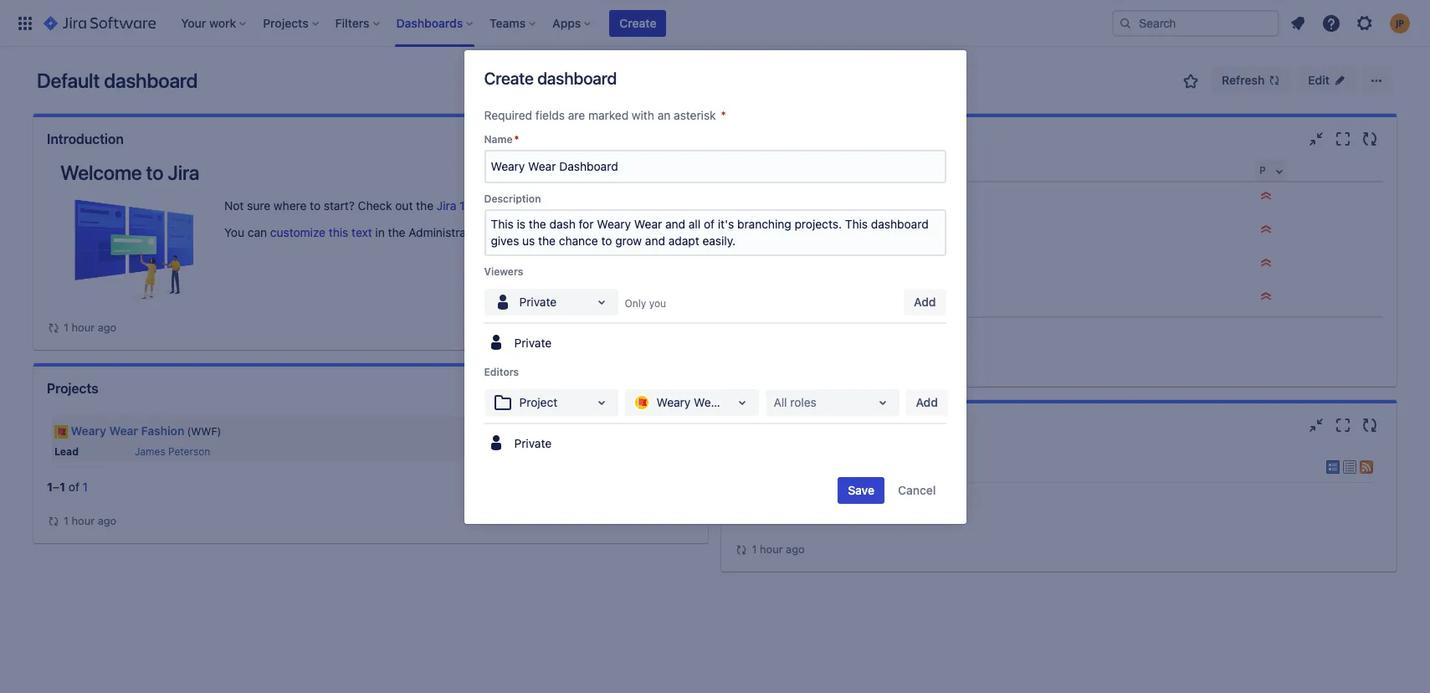 Task type: describe. For each thing, give the bounding box(es) containing it.
save button
[[838, 477, 885, 504]]

refresh button
[[1212, 67, 1292, 94]]

james peterson link
[[135, 445, 210, 458]]

– for 4
[[747, 323, 754, 337]]

accessories
[[872, 257, 937, 271]]

maximize activity streams image
[[1334, 415, 1354, 435]]

with
[[632, 108, 655, 122]]

3 highest image from the top
[[1260, 256, 1273, 270]]

design the weary wear site
[[810, 190, 959, 204]]

fashion for weary wear fashion
[[725, 395, 767, 409]]

in
[[375, 225, 385, 239]]

add for private
[[914, 295, 936, 309]]

primary element
[[10, 0, 1113, 46]]

you
[[224, 225, 244, 239]]

editors
[[484, 366, 519, 378]]

activity streams
[[735, 417, 838, 432]]

company
[[784, 457, 857, 477]]

activity streams region
[[735, 447, 1384, 558]]

site
[[939, 190, 959, 204]]

2 open image from the left
[[873, 393, 893, 413]]

0 vertical spatial *
[[721, 108, 727, 122]]

atlassian training course link
[[537, 198, 670, 213]]

peterson
[[168, 445, 210, 458]]

guide
[[481, 198, 511, 213]]

minimize assigned to me image
[[1307, 129, 1327, 149]]

customize this text link
[[270, 225, 372, 239]]

Description text field
[[484, 209, 946, 256]]

edit
[[1309, 73, 1330, 87]]

where
[[274, 198, 307, 213]]

0 vertical spatial private
[[519, 295, 557, 309]]

of for 1
[[69, 480, 79, 494]]

refresh image
[[1269, 74, 1282, 87]]

p
[[1260, 164, 1267, 177]]

hour for introduction
[[72, 321, 95, 334]]

out
[[395, 198, 413, 213]]

1 vertical spatial jira
[[437, 198, 456, 213]]

1 horizontal spatial design
[[895, 224, 932, 238]]

create button
[[610, 10, 667, 36]]

name *
[[484, 133, 519, 146]]

marked
[[588, 108, 629, 122]]

your
[[745, 457, 780, 477]]

customize
[[270, 225, 326, 239]]

project
[[519, 395, 558, 409]]

you can customize this text in the administration section.
[[224, 225, 533, 239]]

all
[[774, 395, 787, 409]]

this
[[329, 225, 349, 239]]

dashboard for default dashboard
[[104, 69, 198, 92]]

silos
[[935, 224, 961, 238]]

dashboard for create dashboard
[[538, 69, 617, 88]]

refresh introduction image
[[672, 129, 692, 149]]

1 4 from the left
[[754, 323, 762, 337]]

lead
[[54, 445, 79, 458]]

training
[[589, 198, 630, 213]]

not
[[224, 198, 244, 213]]

default
[[37, 69, 100, 92]]

weary wear fashion
[[657, 395, 767, 409]]

101
[[460, 198, 478, 213]]

open image for project
[[591, 393, 612, 413]]

create for create
[[620, 15, 657, 30]]

create dashboard
[[484, 69, 617, 88]]

an
[[658, 108, 671, 122]]

wwf-2 product listing design silos
[[761, 224, 961, 238]]

refresh activity streams image
[[1360, 415, 1380, 435]]

and
[[514, 198, 534, 213]]

introduction region
[[47, 161, 695, 336]]

highest image for product listing design silos
[[1260, 223, 1273, 236]]

welcome
[[60, 161, 142, 184]]

asterisk
[[674, 108, 716, 122]]

required fields are marked with an asterisk *
[[484, 108, 727, 122]]

welcome to jira
[[60, 161, 199, 184]]

fields
[[536, 108, 565, 122]]

private for project
[[514, 437, 552, 451]]

0 horizontal spatial jira
[[168, 161, 199, 184]]

only you
[[625, 297, 666, 310]]

.
[[670, 198, 673, 213]]

required
[[484, 108, 533, 122]]

are
[[568, 108, 585, 122]]

james peterson
[[135, 445, 210, 458]]

add button for project
[[906, 389, 948, 416]]

all roles
[[774, 395, 817, 409]]

design the weary wear site link
[[810, 190, 959, 204]]

wwf- for 1
[[761, 190, 796, 204]]

can
[[248, 225, 267, 239]]

sure
[[247, 198, 271, 213]]

check
[[358, 198, 392, 213]]

introduction
[[47, 131, 124, 147]]

1 horizontal spatial the
[[416, 198, 434, 213]]

section.
[[490, 225, 533, 239]]

brainstorm
[[810, 257, 869, 271]]

you
[[649, 297, 666, 310]]

– for 1
[[53, 480, 59, 494]]

not sure where to start? check out the jira 101 guide and atlassian training course .
[[224, 198, 673, 213]]

1 horizontal spatial to
[[310, 198, 321, 213]]

1 hour ago for projects
[[64, 514, 117, 527]]

viewers
[[484, 265, 524, 278]]

assigned to me region
[[735, 161, 1384, 373]]

an arrow curved in a circular way on the button that refreshes the dashboard image for introduction
[[47, 321, 60, 335]]

minimize projects image
[[645, 378, 665, 398]]

course
[[633, 198, 670, 213]]

2 4 from the left
[[779, 323, 786, 337]]

minimize introduction image
[[618, 129, 638, 149]]

activity
[[735, 417, 783, 432]]



Task type: locate. For each thing, give the bounding box(es) containing it.
* right name
[[514, 133, 519, 146]]

wwf-
[[761, 190, 796, 204], [761, 224, 796, 238], [761, 257, 796, 271]]

private
[[519, 295, 557, 309], [514, 336, 552, 350], [514, 437, 552, 451]]

ago inside introduction region
[[98, 321, 117, 334]]

hour up projects
[[72, 321, 95, 334]]

fashion up james peterson
[[141, 423, 184, 437]]

1 horizontal spatial weary
[[657, 395, 691, 409]]

jira right "welcome"
[[168, 161, 199, 184]]

no
[[750, 491, 764, 505]]

wear up james
[[109, 423, 138, 437]]

an arrow curved in a circular way on the button that refreshes the dashboard image inside activity streams region
[[735, 544, 749, 557]]

1 inside activity streams region
[[752, 543, 757, 556]]

dashboard up are
[[538, 69, 617, 88]]

1 vertical spatial –
[[53, 480, 59, 494]]

james
[[135, 445, 165, 458]]

fashion for weary wear fashion (wwf)
[[141, 423, 184, 437]]

an arrow curved in a circular way on the button that refreshes the dashboard image for activity streams
[[735, 544, 749, 557]]

projects
[[47, 381, 98, 396]]

your company jira
[[745, 457, 895, 477]]

1 vertical spatial add button
[[906, 389, 948, 416]]

cancel
[[898, 483, 936, 497]]

ago inside activity streams region
[[786, 543, 805, 556]]

start?
[[324, 198, 355, 213]]

1 vertical spatial fashion
[[141, 423, 184, 437]]

1 open image from the left
[[732, 393, 752, 413]]

0 horizontal spatial the
[[388, 225, 406, 239]]

weary for weary wear fashion (wwf)
[[71, 423, 106, 437]]

wear inside projects region
[[109, 423, 138, 437]]

2 vertical spatial 1 hour ago
[[752, 543, 805, 556]]

1 vertical spatial weary
[[657, 395, 691, 409]]

wear
[[908, 190, 936, 204], [694, 395, 722, 409], [109, 423, 138, 437]]

2 vertical spatial an arrow curved in a circular way on the button that refreshes the dashboard image
[[735, 544, 749, 557]]

the
[[850, 190, 868, 204], [416, 198, 434, 213], [388, 225, 406, 239]]

edit icon image
[[1334, 74, 1347, 87]]

ago for projects
[[98, 514, 117, 527]]

of for 4
[[765, 323, 776, 337]]

wwf-1 link
[[761, 190, 801, 204]]

1 open image from the top
[[591, 292, 612, 312]]

of up all
[[765, 323, 776, 337]]

wwf-1
[[761, 190, 801, 204]]

create for create dashboard
[[484, 69, 534, 88]]

private up editors
[[514, 336, 552, 350]]

refresh assigned to me image
[[1360, 129, 1380, 149]]

1 – 1 of 1
[[47, 480, 88, 494]]

jira
[[860, 457, 895, 477]]

dashboard right the default
[[104, 69, 198, 92]]

ago inside projects region
[[98, 514, 117, 527]]

to
[[146, 161, 163, 184], [310, 198, 321, 213]]

private down project
[[514, 437, 552, 451]]

weary inside projects region
[[71, 423, 106, 437]]

an arrow curved in a circular way on the button that refreshes the dashboard image for projects
[[47, 515, 60, 528]]

the up wwf-2 product listing design silos
[[850, 190, 868, 204]]

1 vertical spatial design
[[895, 224, 932, 238]]

0 vertical spatial jira
[[168, 161, 199, 184]]

minimize activity streams image
[[1307, 415, 1327, 435]]

1 horizontal spatial –
[[747, 323, 754, 337]]

hour inside projects region
[[72, 514, 95, 527]]

2 horizontal spatial wear
[[908, 190, 936, 204]]

administration
[[409, 225, 487, 239]]

1 vertical spatial wwf-
[[761, 224, 796, 238]]

of
[[765, 323, 776, 337], [69, 480, 79, 494]]

fashion
[[725, 395, 767, 409], [141, 423, 184, 437]]

3
[[796, 257, 803, 271]]

jira software image
[[44, 13, 156, 33], [44, 13, 156, 33]]

1 vertical spatial create
[[484, 69, 534, 88]]

0 horizontal spatial open image
[[732, 393, 752, 413]]

fashion inside projects region
[[141, 423, 184, 437]]

an arrow curved in a circular way on the button that refreshes the dashboard image
[[47, 321, 60, 335], [47, 515, 60, 528], [735, 544, 749, 557]]

(wwf)
[[187, 425, 221, 437]]

fashion up activity
[[725, 395, 767, 409]]

to left start?
[[310, 198, 321, 213]]

only
[[625, 297, 647, 310]]

ago for introduction
[[98, 321, 117, 334]]

0 horizontal spatial dashboard
[[104, 69, 198, 92]]

1 hour ago inside introduction region
[[64, 321, 117, 334]]

default dashboard
[[37, 69, 198, 92]]

1 hour ago inside activity streams region
[[752, 543, 805, 556]]

2 wwf- from the top
[[761, 224, 796, 238]]

1 vertical spatial to
[[310, 198, 321, 213]]

1 horizontal spatial *
[[721, 108, 727, 122]]

design up product
[[810, 190, 847, 204]]

no activity was found
[[750, 491, 859, 505]]

1 hour ago for introduction
[[64, 321, 117, 334]]

0 vertical spatial 1 hour ago
[[64, 321, 117, 334]]

2 vertical spatial ago
[[786, 543, 805, 556]]

save
[[848, 483, 875, 497]]

0 vertical spatial highest image
[[1260, 189, 1273, 203]]

add button for private
[[904, 289, 946, 316]]

1 vertical spatial ago
[[98, 514, 117, 527]]

0 vertical spatial of
[[765, 323, 776, 337]]

projects region
[[47, 410, 695, 530]]

wwf-2 link
[[761, 224, 803, 238]]

– inside projects region
[[53, 480, 59, 494]]

– up weary wear fashion
[[747, 323, 754, 337]]

2 dashboard from the left
[[538, 69, 617, 88]]

1 link
[[83, 480, 88, 494]]

task image
[[741, 224, 755, 238]]

of inside projects region
[[69, 480, 79, 494]]

0 horizontal spatial create
[[484, 69, 534, 88]]

0 vertical spatial an arrow curved in a circular way on the button that refreshes the dashboard image
[[47, 321, 60, 335]]

1 hour ago
[[64, 321, 117, 334], [64, 514, 117, 527], [752, 543, 805, 556]]

private down viewers
[[519, 295, 557, 309]]

open image up "jira"
[[873, 393, 893, 413]]

2 vertical spatial highest image
[[1260, 256, 1273, 270]]

hour for projects
[[72, 514, 95, 527]]

1 – 4 of 4
[[741, 323, 786, 337]]

1 highest image from the top
[[1260, 189, 1273, 203]]

wwf- down wwf-2 link
[[761, 257, 796, 271]]

listing
[[856, 224, 892, 238]]

jira left 101
[[437, 198, 456, 213]]

wwf- right task icon
[[761, 224, 796, 238]]

1 hour ago up projects
[[64, 321, 117, 334]]

create
[[620, 15, 657, 30], [484, 69, 534, 88]]

0 vertical spatial add
[[914, 295, 936, 309]]

cancel button
[[888, 477, 946, 504]]

1 vertical spatial wear
[[694, 395, 722, 409]]

2 highest image from the top
[[1260, 223, 1273, 236]]

hour down 1 link
[[72, 514, 95, 527]]

wwf- for 3
[[761, 257, 796, 271]]

the right "in"
[[388, 225, 406, 239]]

0 vertical spatial hour
[[72, 321, 95, 334]]

the right out
[[416, 198, 434, 213]]

1 wwf- from the top
[[761, 190, 796, 204]]

wear left the site
[[908, 190, 936, 204]]

1 vertical spatial add
[[916, 395, 938, 409]]

wwf- for 2
[[761, 224, 796, 238]]

2 horizontal spatial weary
[[871, 190, 905, 204]]

2 vertical spatial wwf-
[[761, 257, 796, 271]]

weary for weary wear fashion
[[657, 395, 691, 409]]

*
[[721, 108, 727, 122], [514, 133, 519, 146]]

0 vertical spatial weary
[[871, 190, 905, 204]]

hour inside activity streams region
[[760, 543, 783, 556]]

star default dashboard image
[[1181, 71, 1201, 91]]

add button
[[904, 289, 946, 316], [906, 389, 948, 416]]

an arrow curved in a circular way on the button that refreshes the dashboard image inside introduction region
[[47, 321, 60, 335]]

design up accessories
[[895, 224, 932, 238]]

2 horizontal spatial the
[[850, 190, 868, 204]]

0 horizontal spatial to
[[146, 161, 163, 184]]

1 inside introduction region
[[64, 321, 69, 334]]

maximize assigned to me image
[[1334, 129, 1354, 149]]

0 horizontal spatial of
[[69, 480, 79, 494]]

create inside button
[[620, 15, 657, 30]]

wear inside assigned to me region
[[908, 190, 936, 204]]

2 vertical spatial hour
[[760, 543, 783, 556]]

was
[[807, 491, 826, 505]]

weary wear fashion link
[[71, 423, 184, 437]]

highest image
[[1260, 290, 1273, 303]]

open image
[[732, 393, 752, 413], [873, 393, 893, 413]]

1 vertical spatial highest image
[[1260, 223, 1273, 236]]

ago
[[98, 321, 117, 334], [98, 514, 117, 527], [786, 543, 805, 556]]

3 wwf- from the top
[[761, 257, 796, 271]]

atlassian
[[537, 198, 586, 213]]

of inside assigned to me region
[[765, 323, 776, 337]]

roles
[[791, 395, 817, 409]]

4
[[754, 323, 762, 337], [779, 323, 786, 337]]

refresh projects image
[[672, 378, 692, 398]]

2
[[796, 224, 803, 238]]

of left 1 link
[[69, 480, 79, 494]]

private for private
[[514, 336, 552, 350]]

open image
[[591, 292, 612, 312], [591, 393, 612, 413]]

0 vertical spatial fashion
[[725, 395, 767, 409]]

found
[[829, 491, 859, 505]]

hour inside introduction region
[[72, 321, 95, 334]]

1 vertical spatial open image
[[591, 393, 612, 413]]

– inside assigned to me region
[[747, 323, 754, 337]]

1
[[796, 190, 801, 204], [64, 321, 69, 334], [741, 323, 747, 337], [47, 480, 53, 494], [59, 480, 65, 494], [83, 480, 88, 494], [64, 514, 69, 527], [752, 543, 757, 556]]

0 vertical spatial add button
[[904, 289, 946, 316]]

jira
[[168, 161, 199, 184], [437, 198, 456, 213]]

wear for weary wear fashion (wwf)
[[109, 423, 138, 437]]

highest image
[[1260, 189, 1273, 203], [1260, 223, 1273, 236], [1260, 256, 1273, 270]]

0 horizontal spatial 4
[[754, 323, 762, 337]]

search image
[[1119, 16, 1133, 30]]

wear right refresh projects icon
[[694, 395, 722, 409]]

name
[[484, 133, 513, 146]]

1 horizontal spatial create
[[620, 15, 657, 30]]

add for project
[[916, 395, 938, 409]]

0 vertical spatial open image
[[591, 292, 612, 312]]

create banner
[[0, 0, 1431, 47]]

streams
[[786, 417, 838, 432]]

2 vertical spatial private
[[514, 437, 552, 451]]

to right "welcome"
[[146, 161, 163, 184]]

weary
[[871, 190, 905, 204], [657, 395, 691, 409], [71, 423, 106, 437]]

1 vertical spatial of
[[69, 480, 79, 494]]

hour down activity
[[760, 543, 783, 556]]

wwf-3 brainstorm accessories
[[761, 257, 937, 271]]

ago for activity streams
[[786, 543, 805, 556]]

1 horizontal spatial wear
[[694, 395, 722, 409]]

open image left minimize projects image
[[591, 393, 612, 413]]

1 hour ago for activity streams
[[752, 543, 805, 556]]

None text field
[[774, 394, 777, 411]]

0 vertical spatial create
[[620, 15, 657, 30]]

wwf- up wwf-2 link
[[761, 190, 796, 204]]

highest image for design the weary wear site
[[1260, 189, 1273, 203]]

1 vertical spatial *
[[514, 133, 519, 146]]

0 vertical spatial to
[[146, 161, 163, 184]]

None field
[[486, 152, 945, 182]]

0 horizontal spatial –
[[53, 480, 59, 494]]

open image left only
[[591, 292, 612, 312]]

product
[[810, 224, 852, 238]]

refresh
[[1222, 73, 1265, 87]]

1 horizontal spatial dashboard
[[538, 69, 617, 88]]

activity
[[767, 491, 804, 505]]

* right the asterisk
[[721, 108, 727, 122]]

0 vertical spatial wear
[[908, 190, 936, 204]]

description
[[484, 193, 541, 205]]

weary inside assigned to me region
[[871, 190, 905, 204]]

the inside assigned to me region
[[850, 190, 868, 204]]

2 open image from the top
[[591, 393, 612, 413]]

Search field
[[1113, 10, 1280, 36]]

0 vertical spatial wwf-
[[761, 190, 796, 204]]

jira 101 guide link
[[437, 198, 511, 213]]

1 hour ago down 1 link
[[64, 514, 117, 527]]

edit link
[[1299, 67, 1357, 94]]

1 horizontal spatial open image
[[873, 393, 893, 413]]

dashboard
[[104, 69, 198, 92], [538, 69, 617, 88]]

0 vertical spatial ago
[[98, 321, 117, 334]]

1 vertical spatial private
[[514, 336, 552, 350]]

open image up activity
[[732, 393, 752, 413]]

an arrow curved in a circular way on the button that refreshes the dashboard image inside projects region
[[47, 515, 60, 528]]

hour
[[72, 321, 95, 334], [72, 514, 95, 527], [760, 543, 783, 556]]

1 horizontal spatial jira
[[437, 198, 456, 213]]

1 horizontal spatial fashion
[[725, 395, 767, 409]]

hour for activity streams
[[760, 543, 783, 556]]

1 vertical spatial 1 hour ago
[[64, 514, 117, 527]]

0 horizontal spatial design
[[810, 190, 847, 204]]

1 hour ago down activity
[[752, 543, 805, 556]]

1 hour ago inside projects region
[[64, 514, 117, 527]]

0 vertical spatial design
[[810, 190, 847, 204]]

0 horizontal spatial fashion
[[141, 423, 184, 437]]

wear for weary wear fashion
[[694, 395, 722, 409]]

0 horizontal spatial wear
[[109, 423, 138, 437]]

product listing design silos link
[[810, 224, 961, 238]]

1 horizontal spatial of
[[765, 323, 776, 337]]

text
[[352, 225, 372, 239]]

weary wear fashion (wwf)
[[71, 423, 221, 437]]

1 vertical spatial an arrow curved in a circular way on the button that refreshes the dashboard image
[[47, 515, 60, 528]]

– left 1 link
[[53, 480, 59, 494]]

1 vertical spatial hour
[[72, 514, 95, 527]]

2 vertical spatial weary
[[71, 423, 106, 437]]

open image for private
[[591, 292, 612, 312]]

0 horizontal spatial *
[[514, 133, 519, 146]]

0 horizontal spatial weary
[[71, 423, 106, 437]]

2 vertical spatial wear
[[109, 423, 138, 437]]

0 vertical spatial –
[[747, 323, 754, 337]]

1 horizontal spatial 4
[[779, 323, 786, 337]]

1 dashboard from the left
[[104, 69, 198, 92]]



Task type: vqa. For each thing, say whether or not it's contained in the screenshot.
Manage a list of development tasks and bugs.
no



